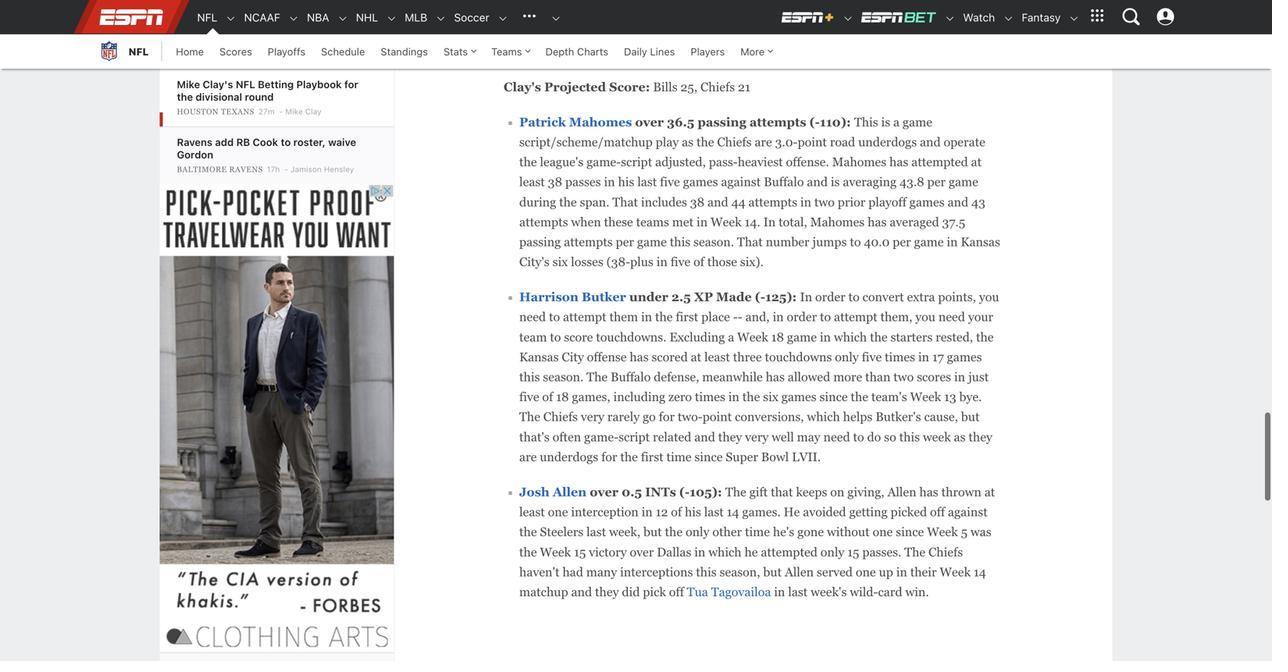 Task type: describe. For each thing, give the bounding box(es) containing it.
games down "rested,"
[[947, 350, 982, 364]]

attempts down during
[[519, 215, 568, 229]]

37.5
[[942, 215, 965, 229]]

picked
[[891, 505, 927, 519]]

mike for mike clay
[[285, 107, 303, 116]]

1 - from the left
[[733, 310, 738, 324]]

0 horizontal spatial 18
[[556, 390, 569, 404]]

25,
[[681, 80, 697, 94]]

in up touchdowns
[[820, 330, 831, 344]]

2 vertical spatial one
[[856, 565, 876, 579]]

1 vertical spatial off
[[669, 585, 684, 599]]

road
[[830, 135, 855, 149]]

1 vertical spatial is
[[831, 175, 840, 189]]

three
[[733, 350, 762, 364]]

1 horizontal spatial first
[[676, 310, 698, 324]]

has up 43.8
[[889, 155, 908, 169]]

teams
[[491, 46, 522, 57]]

to left convert
[[848, 290, 860, 304]]

week left the 5
[[927, 525, 958, 539]]

1 vertical spatial times
[[695, 390, 725, 404]]

in down 125):
[[773, 310, 784, 324]]

1 horizontal spatial passing
[[698, 115, 746, 129]]

2 horizontal spatial they
[[969, 430, 992, 444]]

buffalo inside this is a game script/scheme/matchup play as the chiefs are 3.0-point road underdogs and operate the league's game-script adjusted, pass-heaviest offense. mahomes has attempted at least 38 passes in his last five games against buffalo and is averaging 43.8 per game during the span. that includes 38 and 44 attempts in two prior playoff games and 43 attempts when these teams met in week 14. in total, mahomes has averaged 37.5 passing attempts per game this season. that number jumps to 40.0 per game in kansas city's six losses (38-plus in five of those six).
[[764, 175, 804, 189]]

they inside the gift that keeps on giving, allen has thrown at least one interception in 12 of his last 14 games. he avoided getting picked off against the steelers last week, but the only other time he's gone without one since week 5 was the week 15 victory over dallas in which he attempted only 15 passes. the chiefs haven't had many interceptions this season, but allen served one up in their week 14 matchup and they did pick off
[[595, 585, 619, 599]]

1 horizontal spatial is
[[881, 115, 890, 129]]

in right tagovailoa
[[774, 585, 785, 599]]

1 horizontal spatial nfl link
[[189, 1, 217, 34]]

daily lines
[[624, 46, 675, 57]]

0 horizontal spatial nfl link
[[97, 34, 149, 69]]

bowl
[[761, 450, 789, 464]]

45.5
[[625, 33, 649, 47]]

rested,
[[936, 330, 973, 344]]

at inside this is a game script/scheme/matchup play as the chiefs are 3.0-point road underdogs and operate the league's game-script adjusted, pass-heaviest offense. mahomes has attempted at least 38 passes in his last five games against buffalo and is averaging 43.8 per game during the span. that includes 38 and 44 attempts in two prior playoff games and 43 attempts when these teams met in week 14. in total, mahomes has averaged 37.5 passing attempts per game this season. that number jumps to 40.0 per game in kansas city's six losses (38-plus in five of those six).
[[971, 155, 982, 169]]

to left 'do'
[[853, 430, 864, 444]]

but inside 'in order to convert extra points, you need to attempt them in the first place -- and, in order to attempt them, you need your team to score touchdowns. excluding a week 18 game in which the starters rested, the kansas city offense has scored at least three touchdowns only five times in 17 games this season. the buffalo defense, meanwhile has allowed more than two scores in just five of 18 games, including zero times in the six games since the team's week 13 bye. the chiefs very rarely go for two-point conversions, which helps butker's cause, but that's often game-script related and they very well may need to do so this week as they are underdogs for the first time since super bowl lvii.'
[[961, 410, 980, 424]]

of inside this is a game script/scheme/matchup play as the chiefs are 3.0-point road underdogs and operate the league's game-script adjusted, pass-heaviest offense. mahomes has attempted at least 38 passes in his last five games against buffalo and is averaging 43.8 per game during the span. that includes 38 and 44 attempts in two prior playoff games and 43 attempts when these teams met in week 14. in total, mahomes has averaged 37.5 passing attempts per game this season. that number jumps to 40.0 per game in kansas city's six losses (38-plus in five of those six).
[[694, 255, 704, 269]]

and inside the gift that keeps on giving, allen has thrown at least one interception in 12 of his last 14 games. he avoided getting picked off against the steelers last week, but the only other time he's gone without one since week 5 was the week 15 victory over dallas in which he attempted only 15 passes. the chiefs haven't had many interceptions this season, but allen served one up in their week 14 matchup and they did pick off
[[571, 585, 592, 599]]

1 horizontal spatial per
[[893, 235, 911, 249]]

the up dallas
[[665, 525, 683, 539]]

games up averaged
[[910, 195, 945, 209]]

total:
[[504, 33, 541, 47]]

kansas inside 'in order to convert extra points, you need to attempt them in the first place -- and, in order to attempt them, you need your team to score touchdowns. excluding a week 18 game in which the starters rested, the kansas city offense has scored at least three touchdowns only five times in 17 games this season. the buffalo defense, meanwhile has allowed more than two scores in just five of 18 games, including zero times in the six games since the team's week 13 bye. the chiefs very rarely go for two-point conversions, which helps butker's cause, but that's often game-script related and they very well may need to do so this week as they are underdogs for the first time since super bowl lvii.'
[[519, 350, 559, 364]]

(- inside money line: kansas city chiefs (+130); buffalo bills (-150) total: 45.5; opened: 45.5 fpi favorite: bills by 2.3 (56.6% to win outright)
[[807, 19, 816, 33]]

week down and,
[[737, 330, 768, 344]]

against inside the gift that keeps on giving, allen has thrown at least one interception in 12 of his last 14 games. he avoided getting picked off against the steelers last week, but the only other time he's gone without one since week 5 was the week 15 victory over dallas in which he attempted only 15 passes. the chiefs haven't had many interceptions this season, but allen served one up in their week 14 matchup and they did pick off
[[948, 505, 988, 519]]

and left 43
[[948, 195, 968, 209]]

0 horizontal spatial very
[[581, 410, 604, 424]]

in left 12
[[642, 505, 653, 519]]

well
[[772, 430, 794, 444]]

josh allen link
[[519, 485, 587, 499]]

2 horizontal spatial for
[[659, 410, 675, 424]]

in left 17
[[918, 350, 929, 364]]

1 vertical spatial nfl
[[128, 46, 149, 57]]

served
[[817, 565, 853, 579]]

win
[[708, 47, 728, 62]]

thrown
[[941, 485, 981, 499]]

more
[[833, 370, 862, 384]]

more
[[740, 46, 765, 57]]

in down meanwhile
[[728, 390, 739, 404]]

17h
[[267, 165, 280, 174]]

card
[[878, 585, 902, 599]]

week,
[[609, 525, 640, 539]]

1 horizontal spatial times
[[885, 350, 915, 364]]

last down interception
[[586, 525, 606, 539]]

scores link
[[212, 34, 260, 69]]

the down "your"
[[976, 330, 994, 344]]

he
[[745, 545, 758, 559]]

this inside this is a game script/scheme/matchup play as the chiefs are 3.0-point road underdogs and operate the league's game-script adjusted, pass-heaviest offense. mahomes has attempted at least 38 passes in his last five games against buffalo and is averaging 43.8 per game during the span. that includes 38 and 44 attempts in two prior playoff games and 43 attempts when these teams met in week 14. in total, mahomes has averaged 37.5 passing attempts per game this season. that number jumps to 40.0 per game in kansas city's six losses (38-plus in five of those six).
[[670, 235, 690, 249]]

least inside this is a game script/scheme/matchup play as the chiefs are 3.0-point road underdogs and operate the league's game-script adjusted, pass-heaviest offense. mahomes has attempted at least 38 passes in his last five games against buffalo and is averaging 43.8 per game during the span. that includes 38 and 44 attempts in two prior playoff games and 43 attempts when these teams met in week 14. in total, mahomes has averaged 37.5 passing attempts per game this season. that number jumps to 40.0 per game in kansas city's six losses (38-plus in five of those six).
[[519, 175, 545, 189]]

the up haven't
[[519, 545, 537, 559]]

opened:
[[575, 33, 622, 47]]

five up than
[[862, 350, 882, 364]]

matchup
[[519, 585, 568, 599]]

season. inside 'in order to convert extra points, you need to attempt them in the first place -- and, in order to attempt them, you need your team to score touchdowns. excluding a week 18 game in which the starters rested, the kansas city offense has scored at least three touchdowns only five times in 17 games this season. the buffalo defense, meanwhile has allowed more than two scores in just five of 18 games, including zero times in the six games since the team's week 13 bye. the chiefs very rarely go for two-point conversions, which helps butker's cause, but that's often game-script related and they very well may need to do so this week as they are underdogs for the first time since super bowl lvii.'
[[543, 370, 584, 384]]

time inside the gift that keeps on giving, allen has thrown at least one interception in 12 of his last 14 games. he avoided getting picked off against the steelers last week, but the only other time he's gone without one since week 5 was the week 15 victory over dallas in which he attempted only 15 passes. the chiefs haven't had many interceptions this season, but allen served one up in their week 14 matchup and they did pick off
[[745, 525, 770, 539]]

point inside this is a game script/scheme/matchup play as the chiefs are 3.0-point road underdogs and operate the league's game-script adjusted, pass-heaviest offense. mahomes has attempted at least 38 passes in his last five games against buffalo and is averaging 43.8 per game during the span. that includes 38 and 44 attempts in two prior playoff games and 43 attempts when these teams met in week 14. in total, mahomes has averaged 37.5 passing attempts per game this season. that number jumps to 40.0 per game in kansas city's six losses (38-plus in five of those six).
[[798, 135, 827, 149]]

last inside this is a game script/scheme/matchup play as the chiefs are 3.0-point road underdogs and operate the league's game-script adjusted, pass-heaviest offense. mahomes has attempted at least 38 passes in his last five games against buffalo and is averaging 43.8 per game during the span. that includes 38 and 44 attempts in two prior playoff games and 43 attempts when these teams met in week 14. in total, mahomes has averaged 37.5 passing attempts per game this season. that number jumps to 40.0 per game in kansas city's six losses (38-plus in five of those six).
[[637, 175, 657, 189]]

0 horizontal spatial first
[[641, 450, 663, 464]]

waive
[[328, 136, 356, 148]]

mike clay's nfl betting playbook for the divisional round
[[177, 78, 358, 103]]

hensley
[[324, 165, 354, 174]]

in right up
[[896, 565, 907, 579]]

watch link
[[955, 1, 995, 34]]

has down touchdowns
[[766, 370, 785, 384]]

by
[[615, 47, 628, 62]]

1 horizontal spatial nfl
[[197, 11, 217, 24]]

schedule link
[[313, 34, 373, 69]]

0 horizontal spatial 38
[[548, 175, 562, 189]]

at inside 'in order to convert extra points, you need to attempt them in the first place -- and, in order to attempt them, you need your team to score touchdowns. excluding a week 18 game in which the starters rested, the kansas city offense has scored at least three touchdowns only five times in 17 games this season. the buffalo defense, meanwhile has allowed more than two scores in just five of 18 games, including zero times in the six games since the team's week 13 bye. the chiefs very rarely go for two-point conversions, which helps butker's cause, but that's often game-script related and they very well may need to do so this week as they are underdogs for the first time since super bowl lvii.'
[[691, 350, 701, 364]]

least inside the gift that keeps on giving, allen has thrown at least one interception in 12 of his last 14 games. he avoided getting picked off against the steelers last week, but the only other time he's gone without one since week 5 was the week 15 victory over dallas in which he attempted only 15 passes. the chiefs haven't had many interceptions this season, but allen served one up in their week 14 matchup and they did pick off
[[519, 505, 545, 519]]

patrick mahomes over 36.5 passing attempts (-110):
[[519, 115, 854, 129]]

1 vertical spatial 14
[[974, 565, 986, 579]]

to right team
[[550, 330, 561, 344]]

five up the that's
[[519, 390, 539, 404]]

1 horizontal spatial but
[[763, 565, 782, 579]]

the up their
[[904, 545, 925, 559]]

stats link
[[436, 34, 484, 69]]

last left week's
[[788, 585, 808, 599]]

of inside 'in order to convert extra points, you need to attempt them in the first place -- and, in order to attempt them, you need your team to score touchdowns. excluding a week 18 game in which the starters rested, the kansas city offense has scored at least three touchdowns only five times in 17 games this season. the buffalo defense, meanwhile has allowed more than two scores in just five of 18 games, including zero times in the six games since the team's week 13 bye. the chiefs very rarely go for two-point conversions, which helps butker's cause, but that's often game-script related and they very well may need to do so this week as they are underdogs for the first time since super bowl lvii.'
[[542, 390, 553, 404]]

teams link
[[484, 34, 538, 69]]

giving,
[[847, 485, 884, 499]]

chiefs left 21
[[700, 80, 735, 94]]

1 vertical spatial only
[[686, 525, 709, 539]]

mlb
[[405, 11, 427, 24]]

and left operate
[[920, 135, 941, 149]]

win.
[[905, 585, 929, 599]]

0 vertical spatial bills
[[779, 19, 804, 33]]

underdogs inside this is a game script/scheme/matchup play as the chiefs are 3.0-point road underdogs and operate the league's game-script adjusted, pass-heaviest offense. mahomes has attempted at least 38 passes in his last five games against buffalo and is averaging 43.8 per game during the span. that includes 38 and 44 attempts in two prior playoff games and 43 attempts when these teams met in week 14. in total, mahomes has averaged 37.5 passing attempts per game this season. that number jumps to 40.0 per game in kansas city's six losses (38-plus in five of those six).
[[858, 135, 917, 149]]

has inside the gift that keeps on giving, allen has thrown at least one interception in 12 of his last 14 games. he avoided getting picked off against the steelers last week, but the only other time he's gone without one since week 5 was the week 15 victory over dallas in which he attempted only 15 passes. the chiefs haven't had many interceptions this season, but allen served one up in their week 14 matchup and they did pick off
[[919, 485, 938, 499]]

to down harrison
[[549, 310, 560, 324]]

two inside this is a game script/scheme/matchup play as the chiefs are 3.0-point road underdogs and operate the league's game-script adjusted, pass-heaviest offense. mahomes has attempted at least 38 passes in his last five games against buffalo and is averaging 43.8 per game during the span. that includes 38 and 44 attempts in two prior playoff games and 43 attempts when these teams met in week 14. in total, mahomes has averaged 37.5 passing attempts per game this season. that number jumps to 40.0 per game in kansas city's six losses (38-plus in five of those six).
[[814, 195, 835, 209]]

the left the steelers at the bottom left of page
[[519, 525, 537, 539]]

league's
[[540, 155, 584, 169]]

has up 40.0
[[868, 215, 887, 229]]

to inside ravens add rb cook to roster, waive gordon
[[281, 136, 291, 148]]

the up helps
[[851, 390, 868, 404]]

city inside money line: kansas city chiefs (+130); buffalo bills (-150) total: 45.5; opened: 45.5 fpi favorite: bills by 2.3 (56.6% to win outright)
[[629, 19, 651, 33]]

over for 0.5
[[590, 485, 618, 499]]

game down averaged
[[914, 235, 944, 249]]

fantasy link
[[1014, 1, 1061, 34]]

total,
[[779, 215, 807, 229]]

in down 37.5
[[947, 235, 958, 249]]

1 horizontal spatial allen
[[785, 565, 814, 579]]

in right plus
[[657, 255, 668, 269]]

1 horizontal spatial for
[[601, 450, 617, 464]]

favorite:
[[530, 47, 585, 62]]

week down the steelers at the bottom left of page
[[540, 545, 571, 559]]

game down teams
[[637, 235, 667, 249]]

0 vertical spatial off
[[930, 505, 945, 519]]

standings link
[[373, 34, 436, 69]]

clay
[[305, 107, 321, 116]]

and inside 'in order to convert extra points, you need to attempt them in the first place -- and, in order to attempt them, you need your team to score touchdowns. excluding a week 18 game in which the starters rested, the kansas city offense has scored at least three touchdowns only five times in 17 games this season. the buffalo defense, meanwhile has allowed more than two scores in just five of 18 games, including zero times in the six games since the team's week 13 bye. the chiefs very rarely go for two-point conversions, which helps butker's cause, but that's often game-script related and they very well may need to do so this week as they are underdogs for the first time since super bowl lvii.'
[[694, 430, 715, 444]]

1 vertical spatial one
[[873, 525, 893, 539]]

attempts up total,
[[749, 195, 797, 209]]

wild-
[[850, 585, 878, 599]]

1 horizontal spatial they
[[718, 430, 742, 444]]

team
[[519, 330, 547, 344]]

made
[[716, 290, 752, 304]]

0 horizontal spatial need
[[519, 310, 546, 324]]

0 vertical spatial 14
[[727, 505, 739, 519]]

game- inside this is a game script/scheme/matchup play as the chiefs are 3.0-point road underdogs and operate the league's game-script adjusted, pass-heaviest offense. mahomes has attempted at least 38 passes in his last five games against buffalo and is averaging 43.8 per game during the span. that includes 38 and 44 attempts in two prior playoff games and 43 attempts when these teams met in week 14. in total, mahomes has averaged 37.5 passing attempts per game this season. that number jumps to 40.0 per game in kansas city's six losses (38-plus in five of those six).
[[587, 155, 621, 169]]

scores
[[219, 46, 252, 57]]

city inside 'in order to convert extra points, you need to attempt them in the first place -- and, in order to attempt them, you need your team to score touchdowns. excluding a week 18 game in which the starters rested, the kansas city offense has scored at least three touchdowns only five times in 17 games this season. the buffalo defense, meanwhile has allowed more than two scores in just five of 18 games, including zero times in the six games since the team's week 13 bye. the chiefs very rarely go for two-point conversions, which helps butker's cause, but that's often game-script related and they very well may need to do so this week as they are underdogs for the first time since super bowl lvii.'
[[562, 350, 584, 364]]

offense
[[587, 350, 627, 364]]

two inside 'in order to convert extra points, you need to attempt them in the first place -- and, in order to attempt them, you need your team to score touchdowns. excluding a week 18 game in which the starters rested, the kansas city offense has scored at least three touchdowns only five times in 17 games this season. the buffalo defense, meanwhile has allowed more than two scores in just five of 18 games, including zero times in the six games since the team's week 13 bye. the chiefs very rarely go for two-point conversions, which helps butker's cause, but that's often game-script related and they very well may need to do so this week as they are underdogs for the first time since super bowl lvii.'
[[894, 370, 914, 384]]

14.
[[745, 215, 760, 229]]

0 vertical spatial that
[[612, 195, 638, 209]]

this inside the gift that keeps on giving, allen has thrown at least one interception in 12 of his last 14 games. he avoided getting picked off against the steelers last week, but the only other time he's gone without one since week 5 was the week 15 victory over dallas in which he attempted only 15 passes. the chiefs haven't had many interceptions this season, but allen served one up in their week 14 matchup and they did pick off
[[696, 565, 717, 579]]

five up includes
[[660, 175, 680, 189]]

watch
[[963, 11, 995, 24]]

chiefs inside money line: kansas city chiefs (+130); buffalo bills (-150) total: 45.5; opened: 45.5 fpi favorite: bills by 2.3 (56.6% to win outright)
[[654, 19, 689, 33]]

of inside the gift that keeps on giving, allen has thrown at least one interception in 12 of his last 14 games. he avoided getting picked off against the steelers last week, but the only other time he's gone without one since week 5 was the week 15 victory over dallas in which he attempted only 15 passes. the chiefs haven't had many interceptions this season, but allen served one up in their week 14 matchup and they did pick off
[[671, 505, 682, 519]]

game right this
[[903, 115, 932, 129]]

in up span.
[[604, 175, 615, 189]]

team's
[[871, 390, 907, 404]]

1 vertical spatial which
[[807, 410, 840, 424]]

he
[[784, 505, 800, 519]]

week down scores
[[910, 390, 941, 404]]

to inside money line: kansas city chiefs (+130); buffalo bills (-150) total: 45.5; opened: 45.5 fpi favorite: bills by 2.3 (56.6% to win outright)
[[694, 47, 705, 62]]

outright)
[[731, 47, 781, 62]]

dallas
[[657, 545, 691, 559]]

those
[[707, 255, 737, 269]]

to up touchdowns
[[820, 310, 831, 324]]

buffalo inside money line: kansas city chiefs (+130); buffalo bills (-150) total: 45.5; opened: 45.5 fpi favorite: bills by 2.3 (56.6% to win outright)
[[736, 19, 776, 33]]

this right so
[[899, 430, 920, 444]]

depth charts
[[545, 46, 608, 57]]

josh allen over 0.5 ints (-105):
[[519, 485, 725, 499]]

interceptions
[[620, 565, 693, 579]]

number
[[766, 235, 809, 249]]

attempts up losses
[[564, 235, 613, 249]]

1 horizontal spatial very
[[745, 430, 769, 444]]

the up the 0.5
[[620, 450, 638, 464]]

that
[[771, 485, 793, 499]]

lvii.
[[792, 450, 821, 464]]

houston texans link
[[177, 107, 257, 116]]

than
[[865, 370, 891, 384]]

3.0-
[[775, 135, 798, 149]]

two-
[[678, 410, 703, 424]]

the up pass-
[[697, 135, 714, 149]]

last down 105):
[[704, 505, 724, 519]]

1 horizontal spatial clay's
[[504, 80, 541, 94]]

1 horizontal spatial since
[[820, 390, 848, 404]]

in up total,
[[800, 195, 811, 209]]

and down offense.
[[807, 175, 828, 189]]

in right 'met' on the right top of the page
[[697, 215, 708, 229]]

and left 44
[[708, 195, 728, 209]]

playbook
[[296, 78, 342, 90]]

1 vertical spatial mahomes
[[832, 155, 886, 169]]

1 15 from the left
[[574, 545, 586, 559]]

tua tagovailoa in last week's wild-card win.
[[687, 585, 929, 599]]

underdogs inside 'in order to convert extra points, you need to attempt them in the first place -- and, in order to attempt them, you need your team to score touchdowns. excluding a week 18 game in which the starters rested, the kansas city offense has scored at least three touchdowns only five times in 17 games this season. the buffalo defense, meanwhile has allowed more than two scores in just five of 18 games, including zero times in the six games since the team's week 13 bye. the chiefs very rarely go for two-point conversions, which helps butker's cause, but that's often game-script related and they very well may need to do so this week as they are underdogs for the first time since super bowl lvii.'
[[540, 450, 598, 464]]

including
[[613, 390, 665, 404]]

gift
[[749, 485, 768, 499]]

nfl image
[[97, 39, 121, 62]]

many
[[586, 565, 617, 579]]

the left 'gift'
[[725, 485, 746, 499]]

attempted inside the gift that keeps on giving, allen has thrown at least one interception in 12 of his last 14 games. he avoided getting picked off against the steelers last week, but the only other time he's gone without one since week 5 was the week 15 victory over dallas in which he attempted only 15 passes. the chiefs haven't had many interceptions this season, but allen served one up in their week 14 matchup and they did pick off
[[761, 545, 818, 559]]

go
[[643, 410, 656, 424]]

1 vertical spatial bills
[[588, 47, 612, 62]]

21
[[738, 80, 750, 94]]

1 vertical spatial but
[[643, 525, 662, 539]]

allowed
[[788, 370, 830, 384]]

these
[[604, 215, 633, 229]]

averaging
[[843, 175, 897, 189]]

13
[[944, 390, 956, 404]]

cook
[[253, 136, 278, 148]]

harrison butker link
[[519, 290, 626, 304]]

against inside this is a game script/scheme/matchup play as the chiefs are 3.0-point road underdogs and operate the league's game-script adjusted, pass-heaviest offense. mahomes has attempted at least 38 passes in his last five games against buffalo and is averaging 43.8 per game during the span. that includes 38 and 44 attempts in two prior playoff games and 43 attempts when these teams met in week 14. in total, mahomes has averaged 37.5 passing attempts per game this season. that number jumps to 40.0 per game in kansas city's six losses (38-plus in five of those six).
[[721, 175, 761, 189]]

the up conversions,
[[742, 390, 760, 404]]

games down adjusted,
[[683, 175, 718, 189]]

point inside 'in order to convert extra points, you need to attempt them in the first place -- and, in order to attempt them, you need your team to score touchdowns. excluding a week 18 game in which the starters rested, the kansas city offense has scored at least three touchdowns only five times in 17 games this season. the buffalo defense, meanwhile has allowed more than two scores in just five of 18 games, including zero times in the six games since the team's week 13 bye. the chiefs very rarely go for two-point conversions, which helps butker's cause, but that's often game-script related and they very well may need to do so this week as they are underdogs for the first time since super bowl lvii.'
[[703, 410, 732, 424]]

the down harrison butker under 2.5 xp made (-125):
[[655, 310, 673, 324]]

2 horizontal spatial per
[[927, 175, 946, 189]]

mike for mike clay's nfl betting playbook for the divisional round
[[177, 78, 200, 90]]

kansas inside money line: kansas city chiefs (+130); buffalo bills (-150) total: 45.5; opened: 45.5 fpi favorite: bills by 2.3 (56.6% to win outright)
[[587, 19, 626, 33]]

2 horizontal spatial need
[[939, 310, 965, 324]]

(38-
[[606, 255, 630, 269]]

texans
[[221, 107, 254, 116]]

the left league's
[[519, 155, 537, 169]]



Task type: vqa. For each thing, say whether or not it's contained in the screenshot.
league's
yes



Task type: locate. For each thing, give the bounding box(es) containing it.
interception
[[571, 505, 639, 519]]

as inside this is a game script/scheme/matchup play as the chiefs are 3.0-point road underdogs and operate the league's game-script adjusted, pass-heaviest offense. mahomes has attempted at least 38 passes in his last five games against buffalo and is averaging 43.8 per game during the span. that includes 38 and 44 attempts in two prior playoff games and 43 attempts when these teams met in week 14. in total, mahomes has averaged 37.5 passing attempts per game this season. that number jumps to 40.0 per game in kansas city's six losses (38-plus in five of those six).
[[682, 135, 694, 149]]

buffalo inside 'in order to convert extra points, you need to attempt them in the first place -- and, in order to attempt them, you need your team to score touchdowns. excluding a week 18 game in which the starters rested, the kansas city offense has scored at least three touchdowns only five times in 17 games this season. the buffalo defense, meanwhile has allowed more than two scores in just five of 18 games, including zero times in the six games since the team's week 13 bye. the chiefs very rarely go for two-point conversions, which helps butker's cause, but that's often game-script related and they very well may need to do so this week as they are underdogs for the first time since super bowl lvii.'
[[611, 370, 651, 384]]

1 vertical spatial point
[[703, 410, 732, 424]]

the down passes
[[559, 195, 577, 209]]

the up houston
[[177, 91, 193, 103]]

josh
[[519, 485, 550, 499]]

1 vertical spatial order
[[787, 310, 817, 324]]

0 horizontal spatial are
[[519, 450, 537, 464]]

underdogs down this
[[858, 135, 917, 149]]

40.0
[[864, 235, 890, 249]]

offense.
[[786, 155, 829, 169]]

attempted inside this is a game script/scheme/matchup play as the chiefs are 3.0-point road underdogs and operate the league's game-script adjusted, pass-heaviest offense. mahomes has attempted at least 38 passes in his last five games against buffalo and is averaging 43.8 per game during the span. that includes 38 and 44 attempts in two prior playoff games and 43 attempts when these teams met in week 14. in total, mahomes has averaged 37.5 passing attempts per game this season. that number jumps to 40.0 per game in kansas city's six losses (38-plus in five of those six).
[[911, 155, 968, 169]]

0 vertical spatial of
[[694, 255, 704, 269]]

0 horizontal spatial that
[[612, 195, 638, 209]]

1 vertical spatial mike
[[285, 107, 303, 116]]

times up "two-"
[[695, 390, 725, 404]]

advertisement element
[[160, 184, 394, 653]]

week inside this is a game script/scheme/matchup play as the chiefs are 3.0-point road underdogs and operate the league's game-script adjusted, pass-heaviest offense. mahomes has attempted at least 38 passes in his last five games against buffalo and is averaging 43.8 per game during the span. that includes 38 and 44 attempts in two prior playoff games and 43 attempts when these teams met in week 14. in total, mahomes has averaged 37.5 passing attempts per game this season. that number jumps to 40.0 per game in kansas city's six losses (38-plus in five of those six).
[[711, 215, 742, 229]]

0 horizontal spatial they
[[595, 585, 619, 599]]

2 horizontal spatial allen
[[887, 485, 916, 499]]

game-
[[587, 155, 621, 169], [584, 430, 619, 444]]

ravens inside ravens add rb cook to roster, waive gordon
[[177, 136, 212, 148]]

chiefs up often
[[543, 410, 578, 424]]

game inside 'in order to convert extra points, you need to attempt them in the first place -- and, in order to attempt them, you need your team to score touchdowns. excluding a week 18 game in which the starters rested, the kansas city offense has scored at least three touchdowns only five times in 17 games this season. the buffalo defense, meanwhile has allowed more than two scores in just five of 18 games, including zero times in the six games since the team's week 13 bye. the chiefs very rarely go for two-point conversions, which helps butker's cause, but that's often game-script related and they very well may need to do so this week as they are underdogs for the first time since super bowl lvii.'
[[787, 330, 817, 344]]

as
[[682, 135, 694, 149], [954, 430, 966, 444]]

order down 125):
[[787, 310, 817, 324]]

victory
[[589, 545, 627, 559]]

a inside this is a game script/scheme/matchup play as the chiefs are 3.0-point road underdogs and operate the league's game-script adjusted, pass-heaviest offense. mahomes has attempted at least 38 passes in his last five games against buffalo and is averaging 43.8 per game during the span. that includes 38 and 44 attempts in two prior playoff games and 43 attempts when these teams met in week 14. in total, mahomes has averaged 37.5 passing attempts per game this season. that number jumps to 40.0 per game in kansas city's six losses (38-plus in five of those six).
[[893, 115, 900, 129]]

buffalo up including
[[611, 370, 651, 384]]

two left the prior
[[814, 195, 835, 209]]

1 vertical spatial since
[[695, 450, 723, 464]]

over
[[635, 115, 664, 129], [590, 485, 618, 499], [630, 545, 654, 559]]

chiefs up lines
[[654, 19, 689, 33]]

prior
[[838, 195, 865, 209]]

2 vertical spatial which
[[708, 545, 742, 559]]

0 horizontal spatial since
[[695, 450, 723, 464]]

point down meanwhile
[[703, 410, 732, 424]]

add
[[215, 136, 234, 148]]

0 horizontal spatial off
[[669, 585, 684, 599]]

0 vertical spatial one
[[548, 505, 568, 519]]

nba link
[[299, 1, 329, 34]]

1 horizontal spatial as
[[954, 430, 966, 444]]

game- inside 'in order to convert extra points, you need to attempt them in the first place -- and, in order to attempt them, you need your team to score touchdowns. excluding a week 18 game in which the starters rested, the kansas city offense has scored at least three touchdowns only five times in 17 games this season. the buffalo defense, meanwhile has allowed more than two scores in just five of 18 games, including zero times in the six games since the team's week 13 bye. the chiefs very rarely go for two-point conversions, which helps butker's cause, but that's often game-script related and they very well may need to do so this week as they are underdogs for the first time since super bowl lvii.'
[[584, 430, 619, 444]]

of left the those
[[694, 255, 704, 269]]

houston texans 27m
[[177, 107, 275, 116]]

and down "two-"
[[694, 430, 715, 444]]

his up "these"
[[618, 175, 634, 189]]

18 left 'games,'
[[556, 390, 569, 404]]

2 horizontal spatial bills
[[779, 19, 804, 33]]

off left tua
[[669, 585, 684, 599]]

ravens inside baltimore ravens 17h
[[229, 165, 263, 174]]

18
[[771, 330, 784, 344], [556, 390, 569, 404]]

0 horizontal spatial his
[[618, 175, 634, 189]]

15 up had
[[574, 545, 586, 559]]

attempt up the score
[[563, 310, 606, 324]]

1 horizontal spatial his
[[685, 505, 701, 519]]

this
[[854, 115, 878, 129]]

mike clay
[[285, 107, 321, 116]]

1 horizontal spatial ravens
[[229, 165, 263, 174]]

bye.
[[959, 390, 982, 404]]

0 horizontal spatial ravens
[[177, 136, 212, 148]]

1 horizontal spatial of
[[671, 505, 682, 519]]

steelers
[[540, 525, 583, 539]]

haven't
[[519, 565, 559, 579]]

0 horizontal spatial a
[[728, 330, 734, 344]]

six up conversions,
[[763, 390, 778, 404]]

for inside mike clay's nfl betting playbook for the divisional round
[[344, 78, 358, 90]]

1 horizontal spatial in
[[800, 290, 812, 304]]

0 vertical spatial since
[[820, 390, 848, 404]]

scored
[[652, 350, 688, 364]]

0 vertical spatial 18
[[771, 330, 784, 344]]

week right their
[[940, 565, 971, 579]]

ncaaf link
[[236, 1, 280, 34]]

against up the 5
[[948, 505, 988, 519]]

game
[[903, 115, 932, 129], [949, 175, 978, 189], [637, 235, 667, 249], [914, 235, 944, 249], [787, 330, 817, 344]]

a inside 'in order to convert extra points, you need to attempt them in the first place -- and, in order to attempt them, you need your team to score touchdowns. excluding a week 18 game in which the starters rested, the kansas city offense has scored at least three touchdowns only five times in 17 games this season. the buffalo defense, meanwhile has allowed more than two scores in just five of 18 games, including zero times in the six games since the team's week 13 bye. the chiefs very rarely go for two-point conversions, which helps butker's cause, but that's often game-script related and they very well may need to do so this week as they are underdogs for the first time since super bowl lvii.'
[[728, 330, 734, 344]]

script inside this is a game script/scheme/matchup play as the chiefs are 3.0-point road underdogs and operate the league's game-script adjusted, pass-heaviest offense. mahomes has attempted at least 38 passes in his last five games against buffalo and is averaging 43.8 per game during the span. that includes 38 and 44 attempts in two prior playoff games and 43 attempts when these teams met in week 14. in total, mahomes has averaged 37.5 passing attempts per game this season. that number jumps to 40.0 per game in kansas city's six losses (38-plus in five of those six).
[[621, 155, 652, 169]]

0 horizontal spatial underdogs
[[540, 450, 598, 464]]

5
[[961, 525, 968, 539]]

at inside the gift that keeps on giving, allen has thrown at least one interception in 12 of his last 14 games. he avoided getting picked off against the steelers last week, but the only other time he's gone without one since week 5 was the week 15 victory over dallas in which he attempted only 15 passes. the chiefs haven't had many interceptions this season, but allen served one up in their week 14 matchup and they did pick off
[[984, 485, 995, 499]]

0 horizontal spatial attempted
[[761, 545, 818, 559]]

110):
[[820, 115, 851, 129]]

season. up 'games,'
[[543, 370, 584, 384]]

last
[[637, 175, 657, 189], [704, 505, 724, 519], [586, 525, 606, 539], [788, 585, 808, 599]]

bills left 150)
[[779, 19, 804, 33]]

stats
[[444, 46, 468, 57]]

36.5
[[667, 115, 694, 129]]

getting
[[849, 505, 888, 519]]

0 vertical spatial his
[[618, 175, 634, 189]]

2 vertical spatial least
[[519, 505, 545, 519]]

six inside this is a game script/scheme/matchup play as the chiefs are 3.0-point road underdogs and operate the league's game-script adjusted, pass-heaviest offense. mahomes has attempted at least 38 passes in his last five games against buffalo and is averaging 43.8 per game during the span. that includes 38 and 44 attempts in two prior playoff games and 43 attempts when these teams met in week 14. in total, mahomes has averaged 37.5 passing attempts per game this season. that number jumps to 40.0 per game in kansas city's six losses (38-plus in five of those six).
[[553, 255, 568, 269]]

0 horizontal spatial attempt
[[563, 310, 606, 324]]

1 horizontal spatial need
[[823, 430, 850, 444]]

0 vertical spatial season.
[[693, 235, 734, 249]]

helps
[[843, 410, 873, 424]]

over inside the gift that keeps on giving, allen has thrown at least one interception in 12 of his last 14 games. he avoided getting picked off against the steelers last week, but the only other time he's gone without one since week 5 was the week 15 victory over dallas in which he attempted only 15 passes. the chiefs haven't had many interceptions this season, but allen served one up in their week 14 matchup and they did pick off
[[630, 545, 654, 559]]

their
[[910, 565, 937, 579]]

in inside 'in order to convert extra points, you need to attempt them in the first place -- and, in order to attempt them, you need your team to score touchdowns. excluding a week 18 game in which the starters rested, the kansas city offense has scored at least three touchdowns only five times in 17 games this season. the buffalo defense, meanwhile has allowed more than two scores in just five of 18 games, including zero times in the six games since the team's week 13 bye. the chiefs very rarely go for two-point conversions, which helps butker's cause, but that's often game-script related and they very well may need to do so this week as they are underdogs for the first time since super bowl lvii.'
[[800, 290, 812, 304]]

as down patrick mahomes over 36.5 passing attempts (-110):
[[682, 135, 694, 149]]

pick
[[643, 585, 666, 599]]

0 horizontal spatial 15
[[574, 545, 586, 559]]

to left 40.0
[[850, 235, 861, 249]]

mahomes up jumps
[[810, 215, 865, 229]]

point up offense.
[[798, 135, 827, 149]]

times
[[885, 350, 915, 364], [695, 390, 725, 404]]

0 horizontal spatial kansas
[[519, 350, 559, 364]]

time inside 'in order to convert extra points, you need to attempt them in the first place -- and, in order to attempt them, you need your team to score touchdowns. excluding a week 18 game in which the starters rested, the kansas city offense has scored at least three touchdowns only five times in 17 games this season. the buffalo defense, meanwhile has allowed more than two scores in just five of 18 games, including zero times in the six games since the team's week 13 bye. the chiefs very rarely go for two-point conversions, which helps butker's cause, but that's often game-script related and they very well may need to do so this week as they are underdogs for the first time since super bowl lvii.'
[[666, 450, 692, 464]]

games,
[[572, 390, 610, 404]]

six inside 'in order to convert extra points, you need to attempt them in the first place -- and, in order to attempt them, you need your team to score touchdowns. excluding a week 18 game in which the starters rested, the kansas city offense has scored at least three touchdowns only five times in 17 games this season. the buffalo defense, meanwhile has allowed more than two scores in just five of 18 games, including zero times in the six games since the team's week 13 bye. the chiefs very rarely go for two-point conversions, which helps butker's cause, but that's often game-script related and they very well may need to do so this week as they are underdogs for the first time since super bowl lvii.'
[[763, 390, 778, 404]]

scores
[[917, 370, 951, 384]]

2 - from the left
[[738, 310, 742, 324]]

money line: kansas city chiefs (+130); buffalo bills (-150) total: 45.5; opened: 45.5 fpi favorite: bills by 2.3 (56.6% to win outright)
[[504, 19, 840, 62]]

need up team
[[519, 310, 546, 324]]

losses
[[571, 255, 603, 269]]

in inside this is a game script/scheme/matchup play as the chiefs are 3.0-point road underdogs and operate the league's game-script adjusted, pass-heaviest offense. mahomes has attempted at least 38 passes in his last five games against buffalo and is averaging 43.8 per game during the span. that includes 38 and 44 attempts in two prior playoff games and 43 attempts when these teams met in week 14. in total, mahomes has averaged 37.5 passing attempts per game this season. that number jumps to 40.0 per game in kansas city's six losses (38-plus in five of those six).
[[763, 215, 776, 229]]

since down picked
[[896, 525, 924, 539]]

0 horizontal spatial per
[[616, 235, 634, 249]]

1 vertical spatial least
[[704, 350, 730, 364]]

per down averaged
[[893, 235, 911, 249]]

0 vertical spatial least
[[519, 175, 545, 189]]

chiefs inside the gift that keeps on giving, allen has thrown at least one interception in 12 of his last 14 games. he avoided getting picked off against the steelers last week, but the only other time he's gone without one since week 5 was the week 15 victory over dallas in which he attempted only 15 passes. the chiefs haven't had many interceptions this season, but allen served one up in their week 14 matchup and they did pick off
[[928, 545, 963, 559]]

meanwhile
[[702, 370, 763, 384]]

0 vertical spatial a
[[893, 115, 900, 129]]

1 vertical spatial game-
[[584, 430, 619, 444]]

allen up tua tagovailoa in last week's wild-card win.
[[785, 565, 814, 579]]

0 vertical spatial is
[[881, 115, 890, 129]]

mike inside mike clay's nfl betting playbook for the divisional round
[[177, 78, 200, 90]]

the up the that's
[[519, 410, 540, 424]]

playoffs link
[[260, 34, 313, 69]]

0 vertical spatial which
[[834, 330, 867, 344]]

first
[[676, 310, 698, 324], [641, 450, 663, 464]]

allen right josh
[[553, 485, 587, 499]]

14
[[727, 505, 739, 519], [974, 565, 986, 579]]

over for 36.5
[[635, 115, 664, 129]]

convert
[[863, 290, 904, 304]]

fpi
[[504, 47, 526, 62]]

0 horizontal spatial 14
[[727, 505, 739, 519]]

fantasy
[[1022, 11, 1061, 24]]

one up the steelers at the bottom left of page
[[548, 505, 568, 519]]

baltimore ravens 17h
[[177, 165, 280, 174]]

1 vertical spatial season.
[[543, 370, 584, 384]]

the gift that keeps on giving, allen has thrown at least one interception in 12 of his last 14 games. he avoided getting picked off against the steelers last week, but the only other time he's gone without one since week 5 was the week 15 victory over dallas in which he attempted only 15 passes. the chiefs haven't had many interceptions this season, but allen served one up in their week 14 matchup and they did pick off
[[519, 485, 995, 599]]

in
[[604, 175, 615, 189], [800, 195, 811, 209], [697, 215, 708, 229], [947, 235, 958, 249], [657, 255, 668, 269], [641, 310, 652, 324], [773, 310, 784, 324], [820, 330, 831, 344], [918, 350, 929, 364], [954, 370, 965, 384], [728, 390, 739, 404], [642, 505, 653, 519], [694, 545, 705, 559], [896, 565, 907, 579], [774, 585, 785, 599]]

need right the may
[[823, 430, 850, 444]]

very down conversions,
[[745, 430, 769, 444]]

chiefs inside this is a game script/scheme/matchup play as the chiefs are 3.0-point road underdogs and operate the league's game-script adjusted, pass-heaviest offense. mahomes has attempted at least 38 passes in his last five games against buffalo and is averaging 43.8 per game during the span. that includes 38 and 44 attempts in two prior playoff games and 43 attempts when these teams met in week 14. in total, mahomes has averaged 37.5 passing attempts per game this season. that number jumps to 40.0 per game in kansas city's six losses (38-plus in five of those six).
[[717, 135, 752, 149]]

0 vertical spatial script
[[621, 155, 652, 169]]

over up interception
[[590, 485, 618, 499]]

2 horizontal spatial of
[[694, 255, 704, 269]]

nfl
[[197, 11, 217, 24], [128, 46, 149, 57], [236, 78, 255, 90]]

kansas inside this is a game script/scheme/matchup play as the chiefs are 3.0-point road underdogs and operate the league's game-script adjusted, pass-heaviest offense. mahomes has attempted at least 38 passes in his last five games against buffalo and is averaging 43.8 per game during the span. that includes 38 and 44 attempts in two prior playoff games and 43 attempts when these teams met in week 14. in total, mahomes has averaged 37.5 passing attempts per game this season. that number jumps to 40.0 per game in kansas city's six losses (38-plus in five of those six).
[[961, 235, 1000, 249]]

that's
[[519, 430, 550, 444]]

his inside this is a game script/scheme/matchup play as the chiefs are 3.0-point road underdogs and operate the league's game-script adjusted, pass-heaviest offense. mahomes has attempted at least 38 passes in his last five games against buffalo and is averaging 43.8 per game during the span. that includes 38 and 44 attempts in two prior playoff games and 43 attempts when these teams met in week 14. in total, mahomes has averaged 37.5 passing attempts per game this season. that number jumps to 40.0 per game in kansas city's six losses (38-plus in five of those six).
[[618, 175, 634, 189]]

least inside 'in order to convert extra points, you need to attempt them in the first place -- and, in order to attempt them, you need your team to score touchdowns. excluding a week 18 game in which the starters rested, the kansas city offense has scored at least three touchdowns only five times in 17 games this season. the buffalo defense, meanwhile has allowed more than two scores in just five of 18 games, including zero times in the six games since the team's week 13 bye. the chiefs very rarely go for two-point conversions, which helps butker's cause, but that's often game-script related and they very well may need to do so this week as they are underdogs for the first time since super bowl lvii.'
[[704, 350, 730, 364]]

45.5;
[[544, 33, 572, 47]]

12
[[656, 505, 668, 519]]

1 vertical spatial time
[[745, 525, 770, 539]]

2 vertical spatial nfl
[[236, 78, 255, 90]]

game up 43
[[949, 175, 978, 189]]

buffalo down heaviest
[[764, 175, 804, 189]]

butker
[[582, 290, 626, 304]]

43.8
[[900, 175, 924, 189]]

per down "these"
[[616, 235, 634, 249]]

1 horizontal spatial 14
[[974, 565, 986, 579]]

play
[[656, 135, 679, 149]]

depth
[[545, 46, 574, 57]]

0 vertical spatial as
[[682, 135, 694, 149]]

1 horizontal spatial 38
[[690, 195, 705, 209]]

attempted down he's
[[761, 545, 818, 559]]

1 vertical spatial for
[[659, 410, 675, 424]]

in right 125):
[[800, 290, 812, 304]]

0 vertical spatial you
[[979, 290, 999, 304]]

clay's inside mike clay's nfl betting playbook for the divisional round
[[203, 78, 233, 90]]

which down other
[[708, 545, 742, 559]]

related
[[653, 430, 691, 444]]

1 horizontal spatial a
[[893, 115, 900, 129]]

divisional
[[196, 91, 242, 103]]

attempt down convert
[[834, 310, 877, 324]]

- left and,
[[738, 310, 742, 324]]

this down team
[[519, 370, 540, 384]]

14 up other
[[727, 505, 739, 519]]

2 15 from the left
[[847, 545, 859, 559]]

0 vertical spatial 38
[[548, 175, 562, 189]]

2 vertical spatial kansas
[[519, 350, 559, 364]]

the up 'games,'
[[587, 370, 608, 384]]

in left just
[[954, 370, 965, 384]]

the inside mike clay's nfl betting playbook for the divisional round
[[177, 91, 193, 103]]

depth charts link
[[538, 34, 616, 69]]

underdogs down often
[[540, 450, 598, 464]]

was
[[971, 525, 991, 539]]

1 vertical spatial in
[[800, 290, 812, 304]]

0 horizontal spatial allen
[[553, 485, 587, 499]]

nfl inside mike clay's nfl betting playbook for the divisional round
[[236, 78, 255, 90]]

0 vertical spatial at
[[971, 155, 982, 169]]

only inside 'in order to convert extra points, you need to attempt them in the first place -- and, in order to attempt them, you need your team to score touchdowns. excluding a week 18 game in which the starters rested, the kansas city offense has scored at least three touchdowns only five times in 17 games this season. the buffalo defense, meanwhile has allowed more than two scores in just five of 18 games, including zero times in the six games since the team's week 13 bye. the chiefs very rarely go for two-point conversions, which helps butker's cause, but that's often game-script related and they very well may need to do so this week as they are underdogs for the first time since super bowl lvii.'
[[835, 350, 859, 364]]

are inside 'in order to convert extra points, you need to attempt them in the first place -- and, in order to attempt them, you need your team to score touchdowns. excluding a week 18 game in which the starters rested, the kansas city offense has scored at least three touchdowns only five times in 17 games this season. the buffalo defense, meanwhile has allowed more than two scores in just five of 18 games, including zero times in the six games since the team's week 13 bye. the chiefs very rarely go for two-point conversions, which helps butker's cause, but that's often game-script related and they very well may need to do so this week as they are underdogs for the first time since super bowl lvii.'
[[519, 450, 537, 464]]

nfl up home link
[[197, 11, 217, 24]]

chiefs inside 'in order to convert extra points, you need to attempt them in the first place -- and, in order to attempt them, you need your team to score touchdowns. excluding a week 18 game in which the starters rested, the kansas city offense has scored at least three touchdowns only five times in 17 games this season. the buffalo defense, meanwhile has allowed more than two scores in just five of 18 games, including zero times in the six games since the team's week 13 bye. the chiefs very rarely go for two-point conversions, which helps butker's cause, but that's often game-script related and they very well may need to do so this week as they are underdogs for the first time since super bowl lvii.'
[[543, 410, 578, 424]]

0 vertical spatial over
[[635, 115, 664, 129]]

to left win
[[694, 47, 705, 62]]

2 vertical spatial mahomes
[[810, 215, 865, 229]]

when
[[571, 215, 601, 229]]

heaviest
[[738, 155, 783, 169]]

chiefs up pass-
[[717, 135, 752, 149]]

0 vertical spatial time
[[666, 450, 692, 464]]

need up "rested,"
[[939, 310, 965, 324]]

city up daily
[[629, 19, 651, 33]]

order right 125):
[[815, 290, 845, 304]]

they
[[718, 430, 742, 444], [969, 430, 992, 444], [595, 585, 619, 599]]

xp
[[694, 290, 713, 304]]

1 horizontal spatial mike
[[285, 107, 303, 116]]

in down under on the top of page
[[641, 310, 652, 324]]

1 vertical spatial 38
[[690, 195, 705, 209]]

attempted down operate
[[911, 155, 968, 169]]

in right 14.
[[763, 215, 776, 229]]

schedule
[[321, 46, 365, 57]]

in right dallas
[[694, 545, 705, 559]]

during
[[519, 195, 556, 209]]

off right picked
[[930, 505, 945, 519]]

script inside 'in order to convert extra points, you need to attempt them in the first place -- and, in order to attempt them, you need your team to score touchdowns. excluding a week 18 game in which the starters rested, the kansas city offense has scored at least three touchdowns only five times in 17 games this season. the buffalo defense, meanwhile has allowed more than two scores in just five of 18 games, including zero times in the six games since the team's week 13 bye. the chiefs very rarely go for two-point conversions, which helps butker's cause, but that's often game-script related and they very well may need to do so this week as they are underdogs for the first time since super bowl lvii.'
[[619, 430, 650, 444]]

ravens add rb cook to roster, waive gordon link
[[177, 136, 356, 160]]

time
[[666, 450, 692, 464], [745, 525, 770, 539]]

this up tua
[[696, 565, 717, 579]]

1 vertical spatial two
[[894, 370, 914, 384]]

under
[[629, 290, 668, 304]]

to inside this is a game script/scheme/matchup play as the chiefs are 3.0-point road underdogs and operate the league's game-script adjusted, pass-heaviest offense. mahomes has attempted at least 38 passes in his last five games against buffalo and is averaging 43.8 per game during the span. that includes 38 and 44 attempts in two prior playoff games and 43 attempts when these teams met in week 14. in total, mahomes has averaged 37.5 passing attempts per game this season. that number jumps to 40.0 per game in kansas city's six losses (38-plus in five of those six).
[[850, 235, 861, 249]]

1 vertical spatial that
[[737, 235, 763, 249]]

season. up the those
[[693, 235, 734, 249]]

ints
[[645, 485, 676, 499]]

0 horizontal spatial times
[[695, 390, 725, 404]]

since inside the gift that keeps on giving, allen has thrown at least one interception in 12 of his last 14 games. he avoided getting picked off against the steelers last week, but the only other time he's gone without one since week 5 was the week 15 victory over dallas in which he attempted only 15 passes. the chiefs haven't had many interceptions this season, but allen served one up in their week 14 matchup and they did pick off
[[896, 525, 924, 539]]

the down them,
[[870, 330, 888, 344]]

allen up picked
[[887, 485, 916, 499]]

1 vertical spatial kansas
[[961, 235, 1000, 249]]

nfl right nfl image
[[128, 46, 149, 57]]

0 horizontal spatial you
[[915, 310, 936, 324]]

1 horizontal spatial 18
[[771, 330, 784, 344]]

attempts up 3.0- at the right of page
[[750, 115, 806, 129]]

them,
[[880, 310, 912, 324]]

one up passes.
[[873, 525, 893, 539]]

0 vertical spatial mahomes
[[569, 115, 632, 129]]

as inside 'in order to convert extra points, you need to attempt them in the first place -- and, in order to attempt them, you need your team to score touchdowns. excluding a week 18 game in which the starters rested, the kansas city offense has scored at least three touchdowns only five times in 17 games this season. the buffalo defense, meanwhile has allowed more than two scores in just five of 18 games, including zero times in the six games since the team's week 13 bye. the chiefs very rarely go for two-point conversions, which helps butker's cause, but that's often game-script related and they very well may need to do so this week as they are underdogs for the first time since super bowl lvii.'
[[954, 430, 966, 444]]

has down touchdowns.
[[630, 350, 649, 364]]

attempt
[[563, 310, 606, 324], [834, 310, 877, 324]]

had
[[563, 565, 583, 579]]

this down 'met' on the right top of the page
[[670, 235, 690, 249]]

0 vertical spatial only
[[835, 350, 859, 364]]

least up meanwhile
[[704, 350, 730, 364]]

often
[[553, 430, 581, 444]]

that up six).
[[737, 235, 763, 249]]

1 vertical spatial against
[[948, 505, 988, 519]]

0 vertical spatial against
[[721, 175, 761, 189]]

but right season,
[[763, 565, 782, 579]]

season. inside this is a game script/scheme/matchup play as the chiefs are 3.0-point road underdogs and operate the league's game-script adjusted, pass-heaviest offense. mahomes has attempted at least 38 passes in his last five games against buffalo and is averaging 43.8 per game during the span. that includes 38 and 44 attempts in two prior playoff games and 43 attempts when these teams met in week 14. in total, mahomes has averaged 37.5 passing attempts per game this season. that number jumps to 40.0 per game in kansas city's six losses (38-plus in five of those six).
[[693, 235, 734, 249]]

2 vertical spatial over
[[630, 545, 654, 559]]

which inside the gift that keeps on giving, allen has thrown at least one interception in 12 of his last 14 games. he avoided getting picked off against the steelers last week, but the only other time he's gone without one since week 5 was the week 15 victory over dallas in which he attempted only 15 passes. the chiefs haven't had many interceptions this season, but allen served one up in their week 14 matchup and they did pick off
[[708, 545, 742, 559]]

0 vertical spatial six
[[553, 255, 568, 269]]

very down 'games,'
[[581, 410, 604, 424]]

lines
[[650, 46, 675, 57]]

1 vertical spatial city
[[562, 350, 584, 364]]

five up 2.5
[[671, 255, 691, 269]]

1 horizontal spatial attempt
[[834, 310, 877, 324]]

is right this
[[881, 115, 890, 129]]

0 vertical spatial mike
[[177, 78, 200, 90]]

15 down without on the right bottom of page
[[847, 545, 859, 559]]

2 vertical spatial only
[[821, 545, 844, 559]]

against up 44
[[721, 175, 761, 189]]

mike
[[177, 78, 200, 90], [285, 107, 303, 116]]

home
[[176, 46, 204, 57]]

his inside the gift that keeps on giving, allen has thrown at least one interception in 12 of his last 14 games. he avoided getting picked off against the steelers last week, but the only other time he's gone without one since week 5 was the week 15 victory over dallas in which he attempted only 15 passes. the chiefs haven't had many interceptions this season, but allen served one up in their week 14 matchup and they did pick off
[[685, 505, 701, 519]]

is up the prior
[[831, 175, 840, 189]]

games.
[[742, 505, 781, 519]]

tua
[[687, 585, 708, 599]]

2 attempt from the left
[[834, 310, 877, 324]]

1 horizontal spatial bills
[[653, 80, 678, 94]]

on
[[830, 485, 844, 499]]

excluding
[[669, 330, 725, 344]]

which
[[834, 330, 867, 344], [807, 410, 840, 424], [708, 545, 742, 559]]

1 horizontal spatial 15
[[847, 545, 859, 559]]

time down related
[[666, 450, 692, 464]]

1 vertical spatial over
[[590, 485, 618, 499]]

passing inside this is a game script/scheme/matchup play as the chiefs are 3.0-point road underdogs and operate the league's game-script adjusted, pass-heaviest offense. mahomes has attempted at least 38 passes in his last five games against buffalo and is averaging 43.8 per game during the span. that includes 38 and 44 attempts in two prior playoff games and 43 attempts when these teams met in week 14. in total, mahomes has averaged 37.5 passing attempts per game this season. that number jumps to 40.0 per game in kansas city's six losses (38-plus in five of those six).
[[519, 235, 561, 249]]

games down allowed
[[781, 390, 817, 404]]

mahomes up averaging
[[832, 155, 886, 169]]

mike left clay
[[285, 107, 303, 116]]

ravens
[[177, 136, 212, 148], [229, 165, 263, 174]]

to
[[694, 47, 705, 62], [281, 136, 291, 148], [850, 235, 861, 249], [848, 290, 860, 304], [549, 310, 560, 324], [820, 310, 831, 324], [550, 330, 561, 344], [853, 430, 864, 444]]

0 horizontal spatial in
[[763, 215, 776, 229]]

1 vertical spatial first
[[641, 450, 663, 464]]

without
[[827, 525, 870, 539]]

1 attempt from the left
[[563, 310, 606, 324]]

and,
[[745, 310, 770, 324]]

are inside this is a game script/scheme/matchup play as the chiefs are 3.0-point road underdogs and operate the league's game-script adjusted, pass-heaviest offense. mahomes has attempted at least 38 passes in his last five games against buffalo and is averaging 43.8 per game during the span. that includes 38 and 44 attempts in two prior playoff games and 43 attempts when these teams met in week 14. in total, mahomes has averaged 37.5 passing attempts per game this season. that number jumps to 40.0 per game in kansas city's six losses (38-plus in five of those six).
[[755, 135, 772, 149]]

a down the place
[[728, 330, 734, 344]]

0 vertical spatial order
[[815, 290, 845, 304]]

0 vertical spatial game-
[[587, 155, 621, 169]]

did
[[622, 585, 640, 599]]

one
[[548, 505, 568, 519], [873, 525, 893, 539], [856, 565, 876, 579]]

least
[[519, 175, 545, 189], [704, 350, 730, 364], [519, 505, 545, 519]]

0 horizontal spatial against
[[721, 175, 761, 189]]



